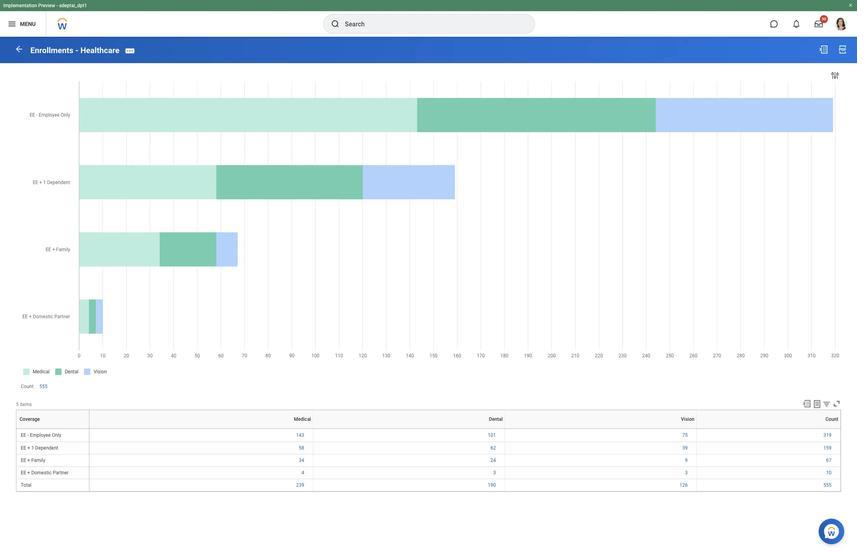 Task type: vqa. For each thing, say whether or not it's contained in the screenshot.
job openings that match your skills
no



Task type: describe. For each thing, give the bounding box(es) containing it.
close environment banner image
[[849, 3, 854, 8]]

implementation
[[3, 3, 37, 8]]

34
[[299, 458, 304, 463]]

employee
[[30, 433, 51, 438]]

1 vertical spatial dental
[[409, 429, 410, 429]]

toolbar inside enrollments - healthcare main content
[[799, 400, 842, 410]]

export to worksheets image
[[813, 400, 823, 409]]

export to excel image
[[803, 400, 812, 408]]

62 button
[[491, 445, 498, 451]]

0 horizontal spatial coverage
[[20, 417, 40, 422]]

58 button
[[299, 445, 306, 451]]

menu
[[20, 21, 36, 27]]

vision button
[[601, 429, 602, 429]]

2 3 button from the left
[[686, 470, 690, 476]]

family
[[31, 458, 45, 463]]

ee for ee - employee only
[[21, 433, 26, 438]]

profile logan mcneil image
[[835, 18, 848, 32]]

30 button
[[811, 15, 829, 33]]

row element containing coverage
[[17, 410, 91, 429]]

ee for ee + 1 dependent
[[21, 445, 26, 451]]

row element containing medical
[[89, 410, 843, 429]]

dental inside row "element"
[[489, 417, 503, 422]]

medical button
[[200, 429, 202, 429]]

67
[[827, 458, 832, 463]]

319
[[824, 433, 832, 438]]

0 horizontal spatial vision
[[601, 429, 602, 429]]

items
[[20, 402, 32, 407]]

4 button
[[302, 470, 306, 476]]

0 horizontal spatial count
[[21, 384, 33, 389]]

medical dental vision count
[[200, 429, 770, 429]]

67 button
[[827, 457, 833, 464]]

3 for 1st 3 button from the right
[[686, 470, 688, 476]]

239 button
[[296, 482, 306, 488]]

39
[[683, 445, 688, 451]]

239
[[296, 482, 304, 488]]

ee + domestic partner
[[21, 470, 69, 476]]

159 button
[[824, 445, 833, 451]]

domestic
[[31, 470, 52, 476]]

ee - employee only
[[21, 433, 61, 438]]

319 button
[[824, 432, 833, 439]]

3 for first 3 button from the left
[[494, 470, 496, 476]]

inbox large image
[[815, 20, 823, 28]]

30
[[822, 17, 827, 21]]

adeptai_dpt1
[[59, 3, 87, 8]]

39 button
[[683, 445, 690, 451]]

62
[[491, 445, 496, 451]]

- for ee - employee only
[[27, 433, 29, 438]]

1 3 button from the left
[[494, 470, 498, 476]]

menu banner
[[0, 0, 858, 37]]

menu button
[[0, 11, 46, 37]]

implementation preview -   adeptai_dpt1
[[3, 3, 87, 8]]

medical for medical
[[294, 417, 311, 422]]

coverage button
[[52, 429, 54, 429]]



Task type: locate. For each thing, give the bounding box(es) containing it.
export to excel image
[[819, 45, 829, 54]]

143
[[296, 433, 304, 438]]

190
[[488, 482, 496, 488]]

101
[[488, 433, 496, 438]]

10
[[827, 470, 832, 476]]

enrollments - healthcare main content
[[0, 37, 858, 499]]

555 button
[[39, 383, 49, 390], [824, 482, 833, 488]]

total
[[21, 482, 31, 488]]

2 horizontal spatial -
[[75, 45, 78, 55]]

0 horizontal spatial 555
[[39, 384, 48, 389]]

0 horizontal spatial medical
[[200, 429, 202, 429]]

1 + from the top
[[27, 445, 30, 451]]

count column header
[[697, 429, 841, 430]]

enrollments - healthcare
[[30, 45, 120, 55]]

+
[[27, 445, 30, 451], [27, 458, 30, 463], [27, 470, 30, 476]]

enrollments - healthcare link
[[30, 45, 120, 55]]

+ for 1
[[27, 445, 30, 451]]

2 3 from the left
[[686, 470, 688, 476]]

1 horizontal spatial -
[[56, 3, 58, 8]]

75 button
[[683, 432, 690, 439]]

notifications large image
[[793, 20, 801, 28]]

1 horizontal spatial 555 button
[[824, 482, 833, 488]]

coverage
[[20, 417, 40, 422], [52, 429, 54, 429]]

1 vertical spatial medical
[[200, 429, 202, 429]]

medical
[[294, 417, 311, 422], [200, 429, 202, 429]]

1 horizontal spatial medical
[[294, 417, 311, 422]]

1 horizontal spatial count
[[769, 429, 770, 429]]

row element up the 101
[[89, 410, 843, 429]]

0 vertical spatial dental
[[489, 417, 503, 422]]

2 vertical spatial count
[[769, 429, 770, 429]]

3 + from the top
[[27, 470, 30, 476]]

- right preview at top left
[[56, 3, 58, 8]]

1 vertical spatial count
[[826, 417, 839, 422]]

1 row element from the left
[[17, 410, 91, 429]]

34 button
[[299, 457, 306, 464]]

0 horizontal spatial -
[[27, 433, 29, 438]]

190 button
[[488, 482, 498, 488]]

1 horizontal spatial 3
[[686, 470, 688, 476]]

2 ee from the top
[[21, 445, 26, 451]]

ee + 1 dependent
[[21, 445, 58, 451]]

count
[[21, 384, 33, 389], [826, 417, 839, 422], [769, 429, 770, 429]]

- left employee
[[27, 433, 29, 438]]

3 ee from the top
[[21, 458, 26, 463]]

1
[[31, 445, 34, 451]]

5 items
[[16, 402, 32, 407]]

0 horizontal spatial dental
[[409, 429, 410, 429]]

101 button
[[488, 432, 498, 439]]

3 down "24" "button"
[[494, 470, 496, 476]]

75
[[683, 433, 688, 438]]

3
[[494, 470, 496, 476], [686, 470, 688, 476]]

0 vertical spatial coverage
[[20, 417, 40, 422]]

24
[[491, 458, 496, 463]]

0 vertical spatial 555 button
[[39, 383, 49, 390]]

126
[[680, 482, 688, 488]]

9
[[686, 458, 688, 463]]

58
[[299, 445, 304, 451]]

4 ee from the top
[[21, 470, 26, 476]]

-
[[56, 3, 58, 8], [75, 45, 78, 55], [27, 433, 29, 438]]

healthcare
[[80, 45, 120, 55]]

0 vertical spatial -
[[56, 3, 58, 8]]

10 button
[[827, 470, 833, 476]]

2 vertical spatial -
[[27, 433, 29, 438]]

0 horizontal spatial 555 button
[[39, 383, 49, 390]]

1 horizontal spatial vision
[[682, 417, 695, 422]]

+ up total
[[27, 470, 30, 476]]

medical for medical dental vision count
[[200, 429, 202, 429]]

126 button
[[680, 482, 690, 488]]

dependent
[[35, 445, 58, 451]]

- left healthcare
[[75, 45, 78, 55]]

0 vertical spatial vision
[[682, 417, 695, 422]]

5
[[16, 402, 19, 407]]

ee left family
[[21, 458, 26, 463]]

configure and view chart data image
[[831, 71, 841, 80]]

search image
[[331, 19, 340, 29]]

1 vertical spatial 555 button
[[824, 482, 833, 488]]

coverage up only
[[52, 429, 54, 429]]

fullscreen image
[[833, 400, 842, 408]]

view printable version (pdf) image
[[839, 45, 848, 54]]

ee
[[21, 433, 26, 438], [21, 445, 26, 451], [21, 458, 26, 463], [21, 470, 26, 476]]

0 vertical spatial medical
[[294, 417, 311, 422]]

0 vertical spatial 555
[[39, 384, 48, 389]]

row element up only
[[17, 410, 91, 429]]

0 horizontal spatial 3 button
[[494, 470, 498, 476]]

1 horizontal spatial 555
[[824, 482, 832, 488]]

3 button down 9 'button'
[[686, 470, 690, 476]]

1 vertical spatial 555
[[824, 482, 832, 488]]

1 ee from the top
[[21, 433, 26, 438]]

3 down 9 'button'
[[686, 470, 688, 476]]

3 button
[[494, 470, 498, 476], [686, 470, 690, 476]]

ee up total
[[21, 470, 26, 476]]

toolbar
[[799, 400, 842, 410]]

24 button
[[491, 457, 498, 464]]

2 vertical spatial +
[[27, 470, 30, 476]]

dental button
[[409, 429, 410, 429]]

+ left family
[[27, 458, 30, 463]]

vision
[[682, 417, 695, 422], [601, 429, 602, 429]]

preview
[[38, 3, 55, 8]]

only
[[52, 433, 61, 438]]

+ left 1 at the left bottom
[[27, 445, 30, 451]]

partner
[[53, 470, 69, 476]]

0 horizontal spatial 3
[[494, 470, 496, 476]]

Search Workday  search field
[[345, 15, 519, 33]]

159
[[824, 445, 832, 451]]

dental
[[489, 417, 503, 422], [409, 429, 410, 429]]

ee for ee + family
[[21, 458, 26, 463]]

row element
[[17, 410, 91, 429], [89, 410, 843, 429]]

1 3 from the left
[[494, 470, 496, 476]]

0 vertical spatial count
[[21, 384, 33, 389]]

1 horizontal spatial dental
[[489, 417, 503, 422]]

0 vertical spatial +
[[27, 445, 30, 451]]

1 vertical spatial coverage
[[52, 429, 54, 429]]

ee left employee
[[21, 433, 26, 438]]

+ for family
[[27, 458, 30, 463]]

1 horizontal spatial 3 button
[[686, 470, 690, 476]]

3 button down "24" "button"
[[494, 470, 498, 476]]

1 vertical spatial +
[[27, 458, 30, 463]]

- inside menu banner
[[56, 3, 58, 8]]

555
[[39, 384, 48, 389], [824, 482, 832, 488]]

ee left 1 at the left bottom
[[21, 445, 26, 451]]

143 button
[[296, 432, 306, 439]]

4
[[302, 470, 304, 476]]

+ for domestic
[[27, 470, 30, 476]]

enrollments
[[30, 45, 73, 55]]

previous page image
[[14, 44, 24, 54]]

2 horizontal spatial count
[[826, 417, 839, 422]]

1 vertical spatial -
[[75, 45, 78, 55]]

justify image
[[7, 19, 17, 29]]

ee + family
[[21, 458, 45, 463]]

2 + from the top
[[27, 458, 30, 463]]

- for enrollments - healthcare
[[75, 45, 78, 55]]

9 button
[[686, 457, 690, 464]]

2 row element from the left
[[89, 410, 843, 429]]

coverage down items
[[20, 417, 40, 422]]

1 vertical spatial vision
[[601, 429, 602, 429]]

ee for ee + domestic partner
[[21, 470, 26, 476]]

1 horizontal spatial coverage
[[52, 429, 54, 429]]

select to filter grid data image
[[823, 400, 832, 408]]



